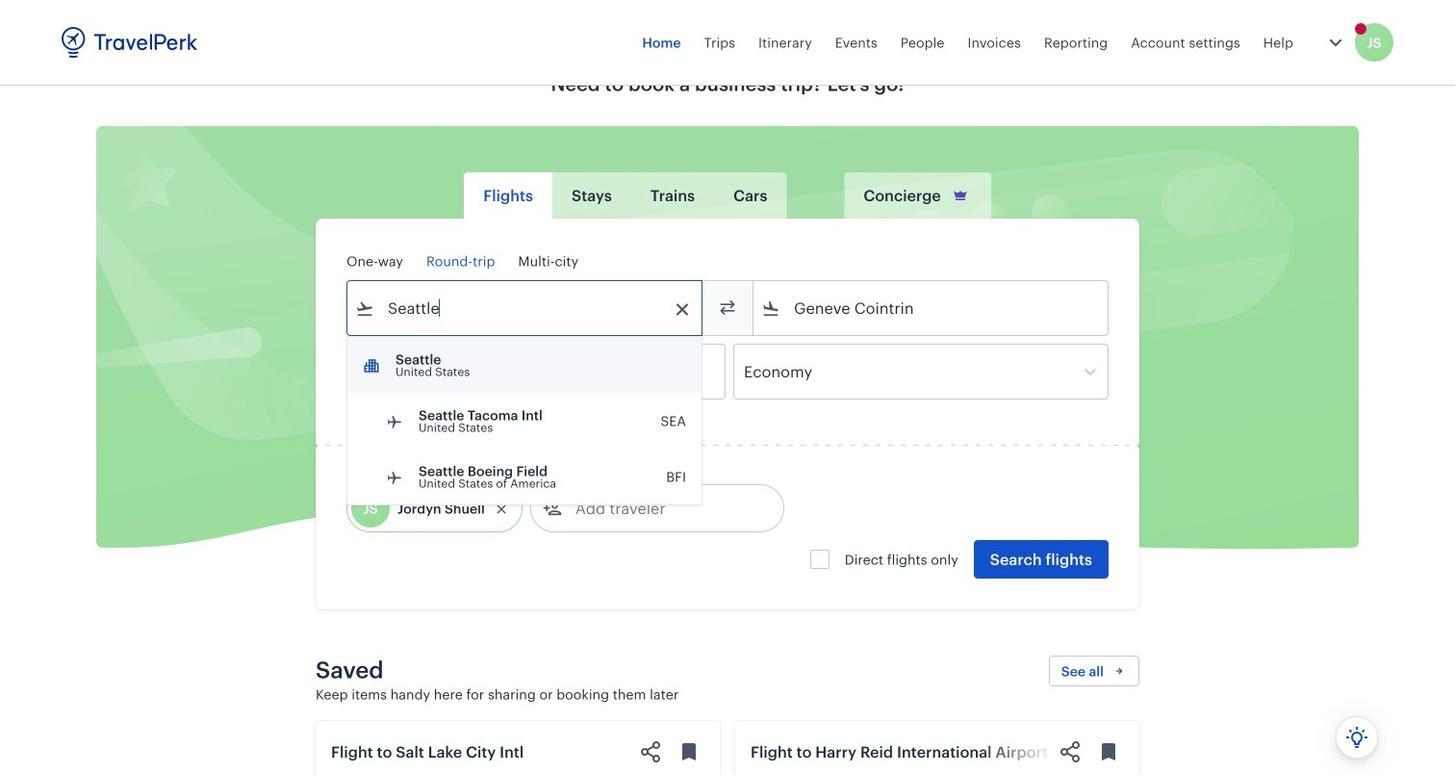 Task type: vqa. For each thing, say whether or not it's contained in the screenshot.
Add first traveler search field
no



Task type: describe. For each thing, give the bounding box(es) containing it.
Return text field
[[489, 345, 589, 399]]

From search field
[[375, 293, 677, 323]]

Add traveler search field
[[562, 493, 762, 524]]

Depart text field
[[375, 345, 475, 399]]



Task type: locate. For each thing, give the bounding box(es) containing it.
To search field
[[781, 293, 1083, 323]]



